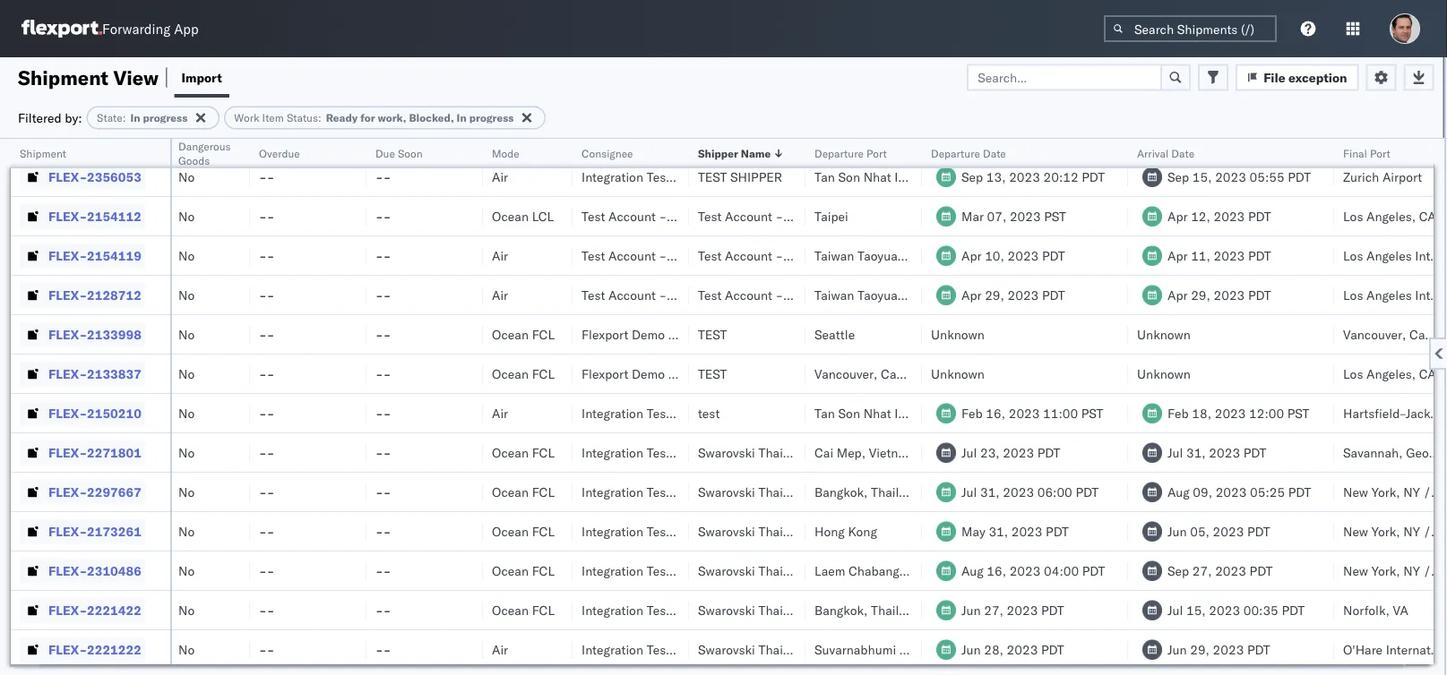 Task type: locate. For each thing, give the bounding box(es) containing it.
1 ag from the top
[[757, 129, 774, 145]]

9 resize handle column header from the left
[[1107, 139, 1128, 676]]

1 flex- from the top
[[48, 129, 87, 145]]

sep 13, 2023 20:12 pdt
[[961, 169, 1105, 185]]

new york, ny / ne for jun 05, 2023 pdt
[[1343, 524, 1447, 539]]

flex- down shipment button
[[48, 169, 87, 185]]

5 swarovski thailand test from the top
[[698, 603, 835, 618]]

0 vertical spatial york,
[[1372, 484, 1400, 500]]

0 horizontal spatial date
[[983, 147, 1006, 160]]

1 in from the left
[[130, 111, 140, 125]]

ca up airport
[[1419, 129, 1436, 145]]

angeles, down zurich airport
[[1366, 208, 1416, 224]]

15, for sep
[[1192, 169, 1212, 185]]

3 fcl from the top
[[532, 445, 555, 461]]

0 vertical spatial shipper
[[730, 129, 782, 145]]

29,
[[985, 287, 1004, 303], [1191, 287, 1210, 303], [1190, 642, 1210, 658]]

jul down jul 23, 2023 pdt
[[961, 484, 977, 500]]

7 fcl from the top
[[532, 603, 555, 618]]

feb up 23,
[[961, 405, 983, 421]]

laem chabang, thailand
[[814, 563, 956, 579]]

los angeles, ca up savannah, georgia
[[1343, 366, 1436, 382]]

31, down 18,
[[1186, 445, 1206, 461]]

5 resize handle column header from the left
[[551, 139, 573, 676]]

3 swarovski thailand test from the top
[[698, 524, 835, 539]]

0 horizontal spatial feb
[[961, 405, 983, 421]]

2 vertical spatial new
[[1343, 563, 1368, 579]]

0 vertical spatial angeles,
[[1366, 129, 1416, 145]]

ny for jun 05, 2023 pdt
[[1404, 524, 1420, 539]]

2023 down apr 10, 2023 pdt
[[1008, 287, 1039, 303]]

ca for apr 12, 2023 pdt
[[1419, 208, 1436, 224]]

1 vertical spatial 16,
[[987, 563, 1006, 579]]

flex-2356053
[[48, 169, 141, 185]]

0 horizontal spatial vancouver,
[[814, 366, 878, 382]]

1 vertical spatial ocean lcl
[[492, 208, 554, 224]]

1 horizontal spatial :
[[318, 111, 321, 125]]

1 ne from the top
[[1434, 484, 1447, 500]]

2023 down may 31, 2023 pdt at the bottom right of page
[[1010, 563, 1041, 579]]

2 : from the left
[[318, 111, 321, 125]]

apr for apr 10, 2023 pdt
[[1168, 248, 1188, 263]]

integration
[[582, 129, 643, 145], [582, 169, 643, 185], [582, 405, 643, 421]]

jun left 05,
[[1168, 524, 1187, 539]]

may down jul 31, 2023 06:00 pdt
[[961, 524, 985, 539]]

due
[[375, 147, 395, 160]]

1 vertical spatial los angeles, ca
[[1343, 208, 1436, 224]]

los for apr 11, 2023 pdt
[[1343, 248, 1363, 263]]

test shipper down shipper name
[[698, 169, 782, 185]]

2023 up jul 15, 2023 00:35 pdt
[[1215, 563, 1246, 579]]

7 ocean fcl from the top
[[492, 603, 555, 618]]

test shipper for ocean lcl
[[698, 129, 782, 145]]

1 vertical spatial bangkok, thailand
[[814, 603, 920, 618]]

shipper up name
[[730, 129, 782, 145]]

2 bangkok, thailand from the top
[[814, 603, 920, 618]]

14 flex- from the top
[[48, 642, 87, 658]]

1 vertical spatial 15,
[[1186, 603, 1206, 618]]

0 horizontal spatial departure
[[814, 147, 864, 160]]

bangkok, thailand down chabang,
[[814, 603, 920, 618]]

ocean fcl for jul 23, 2023 pdt
[[492, 445, 555, 461]]

consignee button
[[573, 142, 671, 160]]

1 vertical spatial bangkok,
[[814, 603, 868, 618]]

air for flex-2154119
[[492, 248, 508, 263]]

no for flex-2310486
[[178, 563, 195, 579]]

28,
[[984, 642, 1004, 658]]

12 no from the top
[[178, 563, 195, 579]]

1 demo from the top
[[632, 327, 665, 342]]

departure date
[[931, 147, 1006, 160]]

1 new from the top
[[1343, 484, 1368, 500]]

los angeles, ca for apr 12, 2023 pdt
[[1343, 208, 1436, 224]]

2 horizontal spatial pst
[[1287, 405, 1309, 421]]

view
[[113, 65, 159, 90]]

04:00 down may 31, 2023 pdt at the bottom right of page
[[1044, 563, 1079, 579]]

flex- down flex-2128712 button
[[48, 327, 87, 342]]

shipper inside button
[[698, 147, 738, 160]]

internation
[[1386, 642, 1447, 658]]

lcl
[[532, 129, 554, 145], [532, 208, 554, 224]]

3 ca from the top
[[1419, 366, 1436, 382]]

04:00
[[1247, 129, 1282, 145], [1044, 563, 1079, 579]]

flex- down flex-2297667 button
[[48, 524, 87, 539]]

thailand
[[758, 445, 808, 461], [758, 484, 808, 500], [871, 484, 920, 500], [758, 524, 808, 539], [758, 563, 808, 579], [907, 563, 956, 579], [758, 603, 808, 618], [871, 603, 920, 618], [758, 642, 808, 658]]

7 no from the top
[[178, 366, 195, 382]]

flexport
[[582, 327, 628, 342], [582, 366, 628, 382]]

0 vertical spatial flexport demo shipper co.
[[582, 327, 733, 342]]

3 ne from the top
[[1434, 563, 1447, 579]]

test
[[647, 129, 670, 145], [647, 169, 670, 185], [582, 208, 605, 224], [698, 208, 722, 224], [582, 248, 605, 263], [698, 248, 722, 263], [582, 287, 605, 303], [698, 287, 722, 303], [647, 405, 670, 421], [811, 445, 835, 461], [811, 484, 835, 500], [811, 524, 835, 539], [811, 563, 835, 579], [811, 603, 835, 618], [811, 642, 835, 658]]

4 resize handle column header from the left
[[461, 139, 483, 676]]

apr 10, 2023 pdt
[[961, 248, 1065, 263]]

flex- down flex-2271801 button at bottom
[[48, 484, 87, 500]]

12 flex- from the top
[[48, 563, 87, 579]]

no for flex-2154119
[[178, 248, 195, 263]]

date down 14,
[[983, 147, 1006, 160]]

aug up "jun 27, 2023 pdt"
[[961, 563, 984, 579]]

3 ocean from the top
[[492, 327, 529, 342]]

date inside button
[[983, 147, 1006, 160]]

1 horizontal spatial in
[[457, 111, 467, 125]]

flex- for 2154112
[[48, 208, 87, 224]]

0 horizontal spatial 04:00
[[1044, 563, 1079, 579]]

0 horizontal spatial canada
[[881, 366, 925, 382]]

1 vertical spatial demo
[[632, 366, 665, 382]]

flexport demo shipper co.
[[582, 327, 733, 342], [582, 366, 733, 382]]

departure inside 'button'
[[814, 147, 864, 160]]

4 no from the top
[[178, 248, 195, 263]]

date
[[983, 147, 1006, 160], [1171, 147, 1195, 160]]

0 horizontal spatial aug
[[961, 563, 984, 579]]

test account - axon
[[582, 208, 699, 224], [698, 208, 815, 224], [582, 248, 699, 263], [698, 248, 815, 263], [582, 287, 699, 303], [698, 287, 815, 303]]

ag
[[757, 129, 774, 145], [757, 169, 774, 185], [757, 405, 774, 421]]

resize handle column header for arrival date
[[1313, 139, 1334, 676]]

swarovski thailand test for may 31, 2023 pdt
[[698, 524, 835, 539]]

jun 28, 2023 pdt
[[961, 642, 1064, 658]]

pst right 11:00
[[1081, 405, 1103, 421]]

1 vertical spatial 27,
[[984, 603, 1004, 618]]

0 vertical spatial ne
[[1434, 484, 1447, 500]]

flex-2388003 button
[[20, 125, 145, 150]]

1 vertical spatial co.
[[716, 366, 733, 382]]

los angeles, ca down zurich airport
[[1343, 208, 1436, 224]]

bangkok, down the laem
[[814, 603, 868, 618]]

shipper name button
[[689, 142, 788, 160]]

date down 24,
[[1171, 147, 1195, 160]]

3 ag from the top
[[757, 405, 774, 421]]

6 ocean fcl from the top
[[492, 563, 555, 579]]

flex- inside button
[[48, 484, 87, 500]]

0 vertical spatial vancouver,
[[1343, 327, 1406, 342]]

1 co. from the top
[[716, 327, 733, 342]]

2 integration test account - on ag from the top
[[582, 169, 774, 185]]

2 departure from the left
[[931, 147, 980, 160]]

2 los from the top
[[1343, 208, 1363, 224]]

overdue
[[259, 147, 300, 160]]

2 bangkok, from the top
[[814, 603, 868, 618]]

1 horizontal spatial port
[[1370, 147, 1390, 160]]

0 vertical spatial canada
[[1410, 327, 1447, 342]]

1 los from the top
[[1343, 129, 1363, 145]]

jul for jul 31, 2023 06:00 pdt
[[961, 484, 977, 500]]

on up shipper name
[[735, 129, 754, 145]]

0 vertical spatial shipper
[[698, 147, 738, 160]]

ag for sep
[[757, 169, 774, 185]]

resize handle column header
[[149, 139, 170, 676], [228, 139, 250, 676], [345, 139, 366, 676], [461, 139, 483, 676], [551, 139, 573, 676], [668, 139, 689, 676], [784, 139, 806, 676], [901, 139, 922, 676], [1107, 139, 1128, 676], [1313, 139, 1334, 676], [1429, 139, 1447, 676]]

jul 31, 2023 pdt
[[1168, 445, 1267, 461]]

date inside "button"
[[1171, 147, 1195, 160]]

1 / from the top
[[1423, 484, 1431, 500]]

shipper for seattle
[[668, 327, 712, 342]]

2 ag from the top
[[757, 169, 774, 185]]

1 vertical spatial intern
[[1415, 287, 1447, 303]]

3 york, from the top
[[1372, 563, 1400, 579]]

1 vertical spatial ag
[[757, 169, 774, 185]]

los for jun 24, 2023 04:00 pdt
[[1343, 129, 1363, 145]]

04:00 up 05:55
[[1247, 129, 1282, 145]]

5 ocean from the top
[[492, 445, 529, 461]]

flex-2271801
[[48, 445, 141, 461]]

1 los angeles intern from the top
[[1343, 248, 1447, 263]]

2023 down departure date button
[[1009, 169, 1040, 185]]

11 resize handle column header from the left
[[1429, 139, 1447, 676]]

no for flex-2173261
[[178, 524, 195, 539]]

0 vertical spatial ag
[[757, 129, 774, 145]]

on down shipper name
[[735, 169, 754, 185]]

jul 23, 2023 pdt
[[961, 445, 1060, 461]]

norfolk,
[[1343, 603, 1390, 618]]

shipper
[[730, 129, 782, 145], [730, 169, 782, 185]]

3 swarovski from the top
[[698, 524, 755, 539]]

6 swarovski from the top
[[698, 642, 755, 658]]

bangkok, up the hong kong on the bottom right of the page
[[814, 484, 868, 500]]

flex- down flex-2154112 button
[[48, 248, 87, 263]]

1 horizontal spatial feb
[[1168, 405, 1189, 421]]

pst
[[1044, 208, 1066, 224], [1081, 405, 1103, 421], [1287, 405, 1309, 421]]

13 no from the top
[[178, 603, 195, 618]]

bangkok, thailand down cai mep, vietnam
[[814, 484, 920, 500]]

los for apr 29, 2023 pdt
[[1343, 287, 1363, 303]]

1 lcl from the top
[[532, 129, 554, 145]]

ocean lcl down mode button
[[492, 208, 554, 224]]

1 horizontal spatial date
[[1171, 147, 1195, 160]]

2023 right 12,
[[1214, 208, 1245, 224]]

flex-2128712 button
[[20, 283, 145, 308]]

2 vertical spatial new york, ny / ne
[[1343, 563, 1447, 579]]

york, for jun 05, 2023 pdt
[[1372, 524, 1400, 539]]

date for departure date
[[983, 147, 1006, 160]]

1 horizontal spatial apr 29, 2023 pdt
[[1168, 287, 1271, 303]]

flex- down flex-2310486 button
[[48, 603, 87, 618]]

port up zurich airport
[[1370, 147, 1390, 160]]

5 ocean fcl from the top
[[492, 524, 555, 539]]

2 vertical spatial ne
[[1434, 563, 1447, 579]]

apr left 12,
[[1168, 208, 1188, 224]]

los
[[1343, 129, 1363, 145], [1343, 208, 1363, 224], [1343, 248, 1363, 263], [1343, 287, 1363, 303], [1343, 366, 1363, 382]]

1 date from the left
[[983, 147, 1006, 160]]

5 fcl from the top
[[532, 524, 555, 539]]

port down kaohsiung, taiwan
[[866, 147, 887, 160]]

2023 right 10,
[[1008, 248, 1039, 263]]

pst right '12:00'
[[1287, 405, 1309, 421]]

0 vertical spatial ca
[[1419, 129, 1436, 145]]

progress up mode
[[469, 111, 514, 125]]

0 vertical spatial demo
[[632, 327, 665, 342]]

27,
[[1192, 563, 1212, 579], [984, 603, 1004, 618]]

air for flex-2150210
[[492, 405, 508, 421]]

flex- down flex-2154119 button
[[48, 287, 87, 303]]

port inside button
[[1370, 147, 1390, 160]]

1 horizontal spatial 27,
[[1192, 563, 1212, 579]]

4 air from the top
[[492, 405, 508, 421]]

port for final port
[[1370, 147, 1390, 160]]

0 vertical spatial ocean lcl
[[492, 129, 554, 145]]

2023 right the 28,
[[1007, 642, 1038, 658]]

lcl for test
[[532, 208, 554, 224]]

1 vertical spatial new
[[1343, 524, 1368, 539]]

1 horizontal spatial departure
[[931, 147, 980, 160]]

1 horizontal spatial aug
[[1168, 484, 1190, 500]]

2 vertical spatial integration
[[582, 405, 643, 421]]

1 vertical spatial ca
[[1419, 208, 1436, 224]]

31, down jul 31, 2023 06:00 pdt
[[989, 524, 1008, 539]]

lcl down mode button
[[532, 208, 554, 224]]

jun left the 28,
[[961, 642, 981, 658]]

ocean lcl for test
[[492, 208, 554, 224]]

: up 2388003
[[122, 111, 126, 125]]

shipment up by:
[[18, 65, 108, 90]]

angeles for apr 11, 2023 pdt
[[1366, 248, 1412, 263]]

0 vertical spatial 31,
[[1186, 445, 1206, 461]]

jul up jun 29, 2023 pdt
[[1168, 603, 1183, 618]]

ocean lcl up mode
[[492, 129, 554, 145]]

no for flex-2154112
[[178, 208, 195, 224]]

2 swarovski from the top
[[698, 484, 755, 500]]

progress up "dangerous"
[[143, 111, 188, 125]]

11:00
[[1043, 405, 1078, 421]]

1 ocean lcl from the top
[[492, 129, 554, 145]]

1 port from the left
[[866, 147, 887, 160]]

swarovski for may 31, 2023 pdt
[[698, 524, 755, 539]]

3 integration test account - on ag from the top
[[582, 405, 774, 421]]

forwarding app link
[[22, 20, 199, 38]]

05,
[[1190, 524, 1210, 539]]

1 vertical spatial ny
[[1404, 524, 1420, 539]]

no for flex-2297667
[[178, 484, 195, 500]]

sep down jun 05, 2023 pdt
[[1168, 563, 1189, 579]]

--
[[259, 129, 275, 145], [375, 129, 391, 145], [259, 169, 275, 185], [375, 169, 391, 185], [259, 208, 275, 224], [375, 208, 391, 224], [259, 248, 275, 263], [375, 248, 391, 263], [259, 287, 275, 303], [375, 287, 391, 303], [259, 327, 275, 342], [375, 327, 391, 342], [259, 366, 275, 382], [375, 366, 391, 382], [259, 405, 275, 421], [375, 405, 391, 421], [259, 445, 275, 461], [375, 445, 391, 461], [259, 484, 275, 500], [375, 484, 391, 500], [259, 524, 275, 539], [375, 524, 391, 539], [259, 563, 275, 579], [375, 563, 391, 579], [259, 603, 275, 618], [375, 603, 391, 618], [259, 642, 275, 658], [375, 642, 391, 658]]

integration test account - on ag for feb 16, 2023 11:00 pst
[[582, 405, 774, 421]]

flex-2221422
[[48, 603, 141, 618]]

0 vertical spatial bangkok,
[[814, 484, 868, 500]]

1 may from the top
[[961, 129, 985, 145]]

departure port button
[[806, 142, 904, 160]]

in right state
[[130, 111, 140, 125]]

departure
[[814, 147, 864, 160], [931, 147, 980, 160]]

flex- down flex-2356053 button
[[48, 208, 87, 224]]

1 angeles, from the top
[[1366, 129, 1416, 145]]

5 air from the top
[[492, 642, 508, 658]]

pst down 20:12
[[1044, 208, 1066, 224]]

2023 up jun 28, 2023 pdt
[[1007, 603, 1038, 618]]

0 vertical spatial angeles
[[1366, 248, 1412, 263]]

laem
[[814, 563, 845, 579]]

1 vertical spatial integration
[[582, 169, 643, 185]]

1 vertical spatial 04:00
[[1044, 563, 1079, 579]]

bangkok, for jun 27, 2023 pdt
[[814, 603, 868, 618]]

0 vertical spatial 04:00
[[1247, 129, 1282, 145]]

/
[[1423, 484, 1431, 500], [1423, 524, 1431, 539], [1423, 563, 1431, 579]]

ca for jun 24, 2023 04:00 pdt
[[1419, 129, 1436, 145]]

flex- down flex-2173261 button
[[48, 563, 87, 579]]

flex- for 2150210
[[48, 405, 87, 421]]

flex- for 2221222
[[48, 642, 87, 658]]

no
[[178, 129, 195, 145], [178, 169, 195, 185], [178, 208, 195, 224], [178, 248, 195, 263], [178, 287, 195, 303], [178, 327, 195, 342], [178, 366, 195, 382], [178, 405, 195, 421], [178, 445, 195, 461], [178, 484, 195, 500], [178, 524, 195, 539], [178, 563, 195, 579], [178, 603, 195, 618], [178, 642, 195, 658]]

thailand for aug 16, 2023 04:00 pdt
[[758, 563, 808, 579]]

ag down name
[[757, 169, 774, 185]]

0 vertical spatial los angeles intern
[[1343, 248, 1447, 263]]

1 horizontal spatial canada
[[1410, 327, 1447, 342]]

0 vertical spatial /
[[1423, 484, 1431, 500]]

angeles, up final port in the right top of the page
[[1366, 129, 1416, 145]]

: left ready
[[318, 111, 321, 125]]

0 horizontal spatial apr 29, 2023 pdt
[[961, 287, 1065, 303]]

1 vertical spatial new york, ny / ne
[[1343, 524, 1447, 539]]

2023 right 11,
[[1214, 248, 1245, 263]]

1 vertical spatial 31,
[[980, 484, 1000, 500]]

new for jun 05, 2023 pdt
[[1343, 524, 1368, 539]]

7 flex- from the top
[[48, 366, 87, 382]]

6 swarovski thailand test from the top
[[698, 642, 835, 658]]

new york, ny / ne for sep 27, 2023 pdt
[[1343, 563, 1447, 579]]

state
[[97, 111, 122, 125]]

2 integration from the top
[[582, 169, 643, 185]]

swarovski for jun 27, 2023 pdt
[[698, 603, 755, 618]]

16, up 23,
[[986, 405, 1005, 421]]

2 lcl from the top
[[532, 208, 554, 224]]

07,
[[987, 208, 1007, 224]]

4 swarovski from the top
[[698, 563, 755, 579]]

1 horizontal spatial vancouver, canada
[[1343, 327, 1447, 342]]

flex-2310486 button
[[20, 559, 145, 584]]

3 air from the top
[[492, 287, 508, 303]]

1 swarovski thailand test from the top
[[698, 445, 835, 461]]

fcl for jun 27, 2023 pdt
[[532, 603, 555, 618]]

1 york, from the top
[[1372, 484, 1400, 500]]

2023 right 05,
[[1213, 524, 1244, 539]]

0 vertical spatial aug
[[1168, 484, 1190, 500]]

ag right test
[[757, 405, 774, 421]]

ag up name
[[757, 129, 774, 145]]

swarovski
[[698, 445, 755, 461], [698, 484, 755, 500], [698, 524, 755, 539], [698, 563, 755, 579], [698, 603, 755, 618], [698, 642, 755, 658]]

new for sep 27, 2023 pdt
[[1343, 563, 1368, 579]]

ca down airport
[[1419, 208, 1436, 224]]

port inside 'button'
[[866, 147, 887, 160]]

1 vertical spatial aug
[[961, 563, 984, 579]]

ocean fcl for jun 27, 2023 pdt
[[492, 603, 555, 618]]

savannah,
[[1343, 445, 1403, 461]]

0 horizontal spatial port
[[866, 147, 887, 160]]

shipper
[[698, 147, 738, 160], [668, 327, 712, 342], [668, 366, 712, 382]]

jun up jun 28, 2023 pdt
[[961, 603, 981, 618]]

flex-2133998
[[48, 327, 141, 342]]

1 flexport from the top
[[582, 327, 628, 342]]

2 intern from the top
[[1415, 287, 1447, 303]]

shipment inside button
[[20, 147, 66, 160]]

feb for feb 16, 2023 11:00 pst
[[961, 405, 983, 421]]

1 vertical spatial may
[[961, 524, 985, 539]]

2 angeles, from the top
[[1366, 208, 1416, 224]]

2 ne from the top
[[1434, 524, 1447, 539]]

1 horizontal spatial 04:00
[[1247, 129, 1282, 145]]

jul left 23,
[[961, 445, 977, 461]]

bangkok, thailand
[[814, 484, 920, 500], [814, 603, 920, 618]]

on right test
[[735, 405, 754, 421]]

1 vertical spatial on
[[735, 169, 754, 185]]

1 test shipper from the top
[[698, 129, 782, 145]]

1 vertical spatial lcl
[[532, 208, 554, 224]]

3 / from the top
[[1423, 563, 1431, 579]]

3 ny from the top
[[1404, 563, 1420, 579]]

dangerous
[[178, 139, 231, 153]]

york, for aug 09, 2023 05:25 pdt
[[1372, 484, 1400, 500]]

resize handle column header for consignee
[[668, 139, 689, 676]]

0 vertical spatial 16,
[[986, 405, 1005, 421]]

apr for mar 07, 2023 pst
[[1168, 208, 1188, 224]]

angeles, up savannah, georgia
[[1366, 366, 1416, 382]]

flex- down flex-2133837 button
[[48, 405, 87, 421]]

thailand for jun 28, 2023 pdt
[[758, 642, 808, 658]]

1 swarovski from the top
[[698, 445, 755, 461]]

hong kong
[[814, 524, 877, 539]]

14 no from the top
[[178, 642, 195, 658]]

flexport demo shipper co. for vancouver, canada
[[582, 366, 733, 382]]

2 no from the top
[[178, 169, 195, 185]]

zurich
[[1343, 169, 1379, 185]]

feb
[[961, 405, 983, 421], [1168, 405, 1189, 421]]

ne for aug 09, 2023 05:25 pdt
[[1434, 484, 1447, 500]]

swarovski thailand test for aug 16, 2023 04:00 pdt
[[698, 563, 835, 579]]

0 vertical spatial 27,
[[1192, 563, 1212, 579]]

on
[[735, 129, 754, 145], [735, 169, 754, 185], [735, 405, 754, 421]]

thailand for may 31, 2023 pdt
[[758, 524, 808, 539]]

4 los from the top
[[1343, 287, 1363, 303]]

1 horizontal spatial progress
[[469, 111, 514, 125]]

2 vertical spatial 31,
[[989, 524, 1008, 539]]

los angeles intern for apr 11, 2023 pdt
[[1343, 248, 1447, 263]]

4 ocean from the top
[[492, 366, 529, 382]]

departure inside button
[[931, 147, 980, 160]]

3 no from the top
[[178, 208, 195, 224]]

16, up "jun 27, 2023 pdt"
[[987, 563, 1006, 579]]

0 vertical spatial may
[[961, 129, 985, 145]]

new for aug 09, 2023 05:25 pdt
[[1343, 484, 1368, 500]]

resize handle column header for departure port
[[901, 139, 922, 676]]

unknown
[[931, 327, 985, 342], [1137, 327, 1191, 342], [931, 366, 985, 382], [1137, 366, 1191, 382]]

test
[[698, 129, 727, 145], [698, 169, 727, 185], [698, 327, 727, 342], [698, 366, 727, 382]]

2 may from the top
[[961, 524, 985, 539]]

2 ocean from the top
[[492, 208, 529, 224]]

8 resize handle column header from the left
[[901, 139, 922, 676]]

2023 down jul 31, 2023 06:00 pdt
[[1011, 524, 1042, 539]]

0 vertical spatial co.
[[716, 327, 733, 342]]

ocean for flex-2310486
[[492, 563, 529, 579]]

flex-2133837 button
[[20, 362, 145, 387]]

1 vertical spatial york,
[[1372, 524, 1400, 539]]

0 vertical spatial shipment
[[18, 65, 108, 90]]

integration test account - on ag for sep 13, 2023 20:12 pdt
[[582, 169, 774, 185]]

cai
[[814, 445, 833, 461]]

2 ny from the top
[[1404, 524, 1420, 539]]

00:35
[[1243, 603, 1278, 618]]

1 vertical spatial angeles
[[1366, 287, 1412, 303]]

jun up arrival date
[[1168, 129, 1187, 145]]

0 vertical spatial los angeles, ca
[[1343, 129, 1436, 145]]

15, down arrival date "button"
[[1192, 169, 1212, 185]]

29, down 11,
[[1191, 287, 1210, 303]]

jun down jul 15, 2023 00:35 pdt
[[1168, 642, 1187, 658]]

2 vertical spatial angeles,
[[1366, 366, 1416, 382]]

flex- for 2388003
[[48, 129, 87, 145]]

flex-2297667
[[48, 484, 141, 500]]

0 horizontal spatial 27,
[[984, 603, 1004, 618]]

file
[[1264, 69, 1285, 85]]

0 vertical spatial intern
[[1415, 248, 1447, 263]]

0 horizontal spatial :
[[122, 111, 126, 125]]

1 flexport demo shipper co. from the top
[[582, 327, 733, 342]]

ocean fcl for jul 31, 2023 06:00 pdt
[[492, 484, 555, 500]]

0 vertical spatial bangkok, thailand
[[814, 484, 920, 500]]

27, up the 28,
[[984, 603, 1004, 618]]

2 flex- from the top
[[48, 169, 87, 185]]

2 vertical spatial /
[[1423, 563, 1431, 579]]

pst for feb 16, 2023 11:00 pst
[[1081, 405, 1103, 421]]

04:00 for jun 24, 2023 04:00 pdt
[[1247, 129, 1282, 145]]

jun for jun 24, 2023 04:00 pdt
[[1168, 129, 1187, 145]]

0 vertical spatial new york, ny / ne
[[1343, 484, 1447, 500]]

1 vertical spatial angeles,
[[1366, 208, 1416, 224]]

2023 down jul 15, 2023 00:35 pdt
[[1213, 642, 1244, 658]]

0 horizontal spatial in
[[130, 111, 140, 125]]

flex-2133837
[[48, 366, 141, 382]]

/ for sep 27, 2023 pdt
[[1423, 563, 1431, 579]]

9 ocean from the top
[[492, 603, 529, 618]]

for
[[360, 111, 375, 125]]

2 ocean lcl from the top
[[492, 208, 554, 224]]

0 vertical spatial 15,
[[1192, 169, 1212, 185]]

flex- for 2221422
[[48, 603, 87, 618]]

flex- down flex-2133998 button
[[48, 366, 87, 382]]

1 horizontal spatial vancouver,
[[1343, 327, 1406, 342]]

2 vertical spatial ag
[[757, 405, 774, 421]]

ocean for flex-2221422
[[492, 603, 529, 618]]

ca up georgia
[[1419, 366, 1436, 382]]

may for may 14, 2023 10:00 pdt
[[961, 129, 985, 145]]

shipper for vancouver, canada
[[668, 366, 712, 382]]

zurich airport
[[1343, 169, 1422, 185]]

jul down feb 18, 2023 12:00 pst
[[1168, 445, 1183, 461]]

10 flex- from the top
[[48, 484, 87, 500]]

arrival
[[1137, 147, 1169, 160]]

1 vertical spatial shipper
[[730, 169, 782, 185]]

sep down arrival date
[[1168, 169, 1189, 185]]

aug left 09,
[[1168, 484, 1190, 500]]

2023 right 09,
[[1216, 484, 1247, 500]]

ag for may
[[757, 129, 774, 145]]

18,
[[1192, 405, 1212, 421]]

lcl left consignee button
[[532, 129, 554, 145]]

3 on from the top
[[735, 405, 754, 421]]

1 los angeles, ca from the top
[[1343, 129, 1436, 145]]

flex-2154112 button
[[20, 204, 145, 229]]

swarovski thailand test for jun 28, 2023 pdt
[[698, 642, 835, 658]]

apr 29, 2023 pdt down apr 11, 2023 pdt
[[1168, 287, 1271, 303]]

shipment for shipment
[[20, 147, 66, 160]]

2023 right 14,
[[1011, 129, 1042, 145]]

1 vertical spatial flexport demo shipper co.
[[582, 366, 733, 382]]

may for may 31, 2023 pdt
[[961, 524, 985, 539]]

3 ocean fcl from the top
[[492, 445, 555, 461]]

dangerous goods button
[[169, 135, 243, 168]]

1 departure from the left
[[814, 147, 864, 160]]

6 no from the top
[[178, 327, 195, 342]]

on for feb 16, 2023 11:00 pst
[[735, 405, 754, 421]]

2023 down apr 11, 2023 pdt
[[1214, 287, 1245, 303]]

flexport for seattle
[[582, 327, 628, 342]]

aug for aug 16, 2023 04:00 pdt
[[961, 563, 984, 579]]

fcl for may 31, 2023 pdt
[[532, 524, 555, 539]]

shipper down name
[[730, 169, 782, 185]]

bangkok, thailand for jun 27, 2023 pdt
[[814, 603, 920, 618]]

1 vertical spatial integration test account - on ag
[[582, 169, 774, 185]]

2 vertical spatial shipper
[[668, 366, 712, 382]]

1 feb from the left
[[961, 405, 983, 421]]

file exception
[[1264, 69, 1347, 85]]

1 vertical spatial test shipper
[[698, 169, 782, 185]]

demo
[[632, 327, 665, 342], [632, 366, 665, 382]]

los for apr 12, 2023 pdt
[[1343, 208, 1363, 224]]

apr 29, 2023 pdt down apr 10, 2023 pdt
[[961, 287, 1065, 303]]

2 swarovski thailand test from the top
[[698, 484, 835, 500]]

2 vertical spatial ny
[[1404, 563, 1420, 579]]

7 ocean from the top
[[492, 524, 529, 539]]

1 horizontal spatial pst
[[1081, 405, 1103, 421]]

test shipper up shipper name
[[698, 129, 782, 145]]

3 new york, ny / ne from the top
[[1343, 563, 1447, 579]]

departure date button
[[922, 142, 1110, 160]]

0 horizontal spatial progress
[[143, 111, 188, 125]]

jul
[[961, 445, 977, 461], [1168, 445, 1183, 461], [961, 484, 977, 500], [1168, 603, 1183, 618]]

kaohsiung, taiwan
[[814, 129, 921, 145]]

15, up jun 29, 2023 pdt
[[1186, 603, 1206, 618]]



Task type: describe. For each thing, give the bounding box(es) containing it.
Search Shipments (/) text field
[[1104, 15, 1277, 42]]

thailand for jul 23, 2023 pdt
[[758, 445, 808, 461]]

11,
[[1191, 248, 1210, 263]]

no for flex-2221222
[[178, 642, 195, 658]]

2 apr 29, 2023 pdt from the left
[[1168, 287, 1271, 303]]

resize handle column header for shipment
[[149, 139, 170, 676]]

test
[[698, 405, 720, 421]]

1 apr 29, 2023 pdt from the left
[[961, 287, 1065, 303]]

2023 right 23,
[[1003, 445, 1034, 461]]

flex- for 2356053
[[48, 169, 87, 185]]

angeles, for jun 24, 2023 04:00 pdt
[[1366, 129, 1416, 145]]

jun 05, 2023 pdt
[[1168, 524, 1270, 539]]

ny for aug 09, 2023 05:25 pdt
[[1404, 484, 1420, 500]]

vietnam
[[869, 445, 915, 461]]

20:12
[[1043, 169, 1078, 185]]

angeles, for apr 12, 2023 pdt
[[1366, 208, 1416, 224]]

2 ocean fcl from the top
[[492, 366, 555, 382]]

2023 left 06:00
[[1003, 484, 1034, 500]]

2023 left 11:00
[[1009, 405, 1040, 421]]

filtered by:
[[18, 110, 82, 125]]

flex-2150210
[[48, 405, 141, 421]]

2023 right 24,
[[1213, 129, 1244, 145]]

1 vertical spatial vancouver,
[[814, 366, 878, 382]]

o'hare
[[1343, 642, 1383, 658]]

flex- for 2297667
[[48, 484, 87, 500]]

jul 31, 2023 06:00 pdt
[[961, 484, 1099, 500]]

2 progress from the left
[[469, 111, 514, 125]]

departure for departure port
[[814, 147, 864, 160]]

apr 12, 2023 pdt
[[1168, 208, 1271, 224]]

may 31, 2023 pdt
[[961, 524, 1069, 539]]

12,
[[1191, 208, 1210, 224]]

mar
[[961, 208, 984, 224]]

kaohsiung,
[[814, 129, 878, 145]]

integration for may 14, 2023 10:00 pdt
[[582, 129, 643, 145]]

no for flex-2221422
[[178, 603, 195, 618]]

bangkok, for jul 31, 2023 06:00 pdt
[[814, 484, 868, 500]]

flex- for 2271801
[[48, 445, 87, 461]]

flex-2154112
[[48, 208, 141, 224]]

1 : from the left
[[122, 111, 126, 125]]

airport
[[1382, 169, 1422, 185]]

consignee
[[582, 147, 633, 160]]

integration for sep 13, 2023 20:12 pdt
[[582, 169, 643, 185]]

flex-2128712
[[48, 287, 141, 303]]

york, for sep 27, 2023 pdt
[[1372, 563, 1400, 579]]

ready
[[326, 111, 358, 125]]

georgia
[[1406, 445, 1447, 461]]

05:55
[[1250, 169, 1285, 185]]

on for sep 13, 2023 20:12 pdt
[[735, 169, 754, 185]]

ne for jun 05, 2023 pdt
[[1434, 524, 1447, 539]]

may 14, 2023 10:00 pdt
[[961, 129, 1107, 145]]

2023 right 18,
[[1215, 405, 1246, 421]]

2023 right 07,
[[1010, 208, 1041, 224]]

exception
[[1289, 69, 1347, 85]]

soon
[[398, 147, 423, 160]]

co. for vancouver, canada
[[716, 366, 733, 382]]

1 progress from the left
[[143, 111, 188, 125]]

app
[[174, 20, 199, 37]]

final
[[1343, 147, 1367, 160]]

31, for jul 31, 2023 pdt
[[1186, 445, 1206, 461]]

pst for feb 18, 2023 12:00 pst
[[1287, 405, 1309, 421]]

flex-2133998 button
[[20, 322, 145, 347]]

va
[[1393, 603, 1408, 618]]

2154119
[[87, 248, 141, 263]]

flex-2221222 button
[[20, 638, 145, 663]]

integration for feb 16, 2023 11:00 pst
[[582, 405, 643, 421]]

demo for seattle
[[632, 327, 665, 342]]

thailand for jul 31, 2023 06:00 pdt
[[758, 484, 808, 500]]

flex-2150210 button
[[20, 401, 145, 426]]

los angeles intern for apr 29, 2023 pdt
[[1343, 287, 1447, 303]]

feb 16, 2023 11:00 pst
[[961, 405, 1103, 421]]

jun for jun 27, 2023 pdt
[[961, 603, 981, 618]]

13,
[[986, 169, 1006, 185]]

departure port
[[814, 147, 887, 160]]

aug for aug 09, 2023 05:25 pdt
[[1168, 484, 1190, 500]]

apr down apr 10, 2023 pdt
[[961, 287, 982, 303]]

ny for sep 27, 2023 pdt
[[1404, 563, 1420, 579]]

sep for sep 13, 2023 20:12 pdt
[[961, 169, 983, 185]]

2154112
[[87, 208, 141, 224]]

ocean fcl for may 31, 2023 pdt
[[492, 524, 555, 539]]

jul for jul 31, 2023 pdt
[[1168, 445, 1183, 461]]

goods
[[178, 154, 210, 167]]

fcl for aug 16, 2023 04:00 pdt
[[532, 563, 555, 579]]

shipment view
[[18, 65, 159, 90]]

3 los angeles, ca from the top
[[1343, 366, 1436, 382]]

1 vertical spatial vancouver, canada
[[814, 366, 925, 382]]

blocked,
[[409, 111, 454, 125]]

2023 down arrival date "button"
[[1215, 169, 1246, 185]]

departure for departure date
[[931, 147, 980, 160]]

flex-2173261 button
[[20, 519, 145, 544]]

2173261
[[87, 524, 141, 539]]

3 angeles, from the top
[[1366, 366, 1416, 382]]

kong
[[848, 524, 877, 539]]

2221422
[[87, 603, 141, 618]]

no for flex-2271801
[[178, 445, 195, 461]]

flex- for 2133998
[[48, 327, 87, 342]]

new york, ny / ne for aug 09, 2023 05:25 pdt
[[1343, 484, 1447, 500]]

16, for aug
[[987, 563, 1006, 579]]

1 ocean fcl from the top
[[492, 327, 555, 342]]

2023 down feb 18, 2023 12:00 pst
[[1209, 445, 1240, 461]]

ocean lcl for integration
[[492, 129, 554, 145]]

test shipper for air
[[698, 169, 782, 185]]

mar 07, 2023 pst
[[961, 208, 1066, 224]]

2221222
[[87, 642, 141, 658]]

27, for sep
[[1192, 563, 1212, 579]]

Search... text field
[[967, 64, 1162, 91]]

cai mep, vietnam
[[814, 445, 915, 461]]

5 los from the top
[[1343, 366, 1363, 382]]

due soon
[[375, 147, 423, 160]]

2 fcl from the top
[[532, 366, 555, 382]]

29, down 10,
[[985, 287, 1004, 303]]

work
[[234, 111, 259, 125]]

2133837
[[87, 366, 141, 382]]

flex- for 2173261
[[48, 524, 87, 539]]

bangkok, thailand for jul 31, 2023 06:00 pdt
[[814, 484, 920, 500]]

forwarding app
[[102, 20, 199, 37]]

/ for aug 09, 2023 05:25 pdt
[[1423, 484, 1431, 500]]

3 resize handle column header from the left
[[345, 139, 366, 676]]

by:
[[65, 110, 82, 125]]

flex-2297667 button
[[20, 480, 145, 505]]

los angeles, ca for jun 24, 2023 04:00 pdt
[[1343, 129, 1436, 145]]

state : in progress
[[97, 111, 188, 125]]

2128712
[[87, 287, 141, 303]]

2150210
[[87, 405, 141, 421]]

air for flex-2221222
[[492, 642, 508, 658]]

3 test from the top
[[698, 327, 727, 342]]

15, for jul
[[1186, 603, 1206, 618]]

norfolk, va
[[1343, 603, 1408, 618]]

demo for vancouver, canada
[[632, 366, 665, 382]]

flex-2310486
[[48, 563, 141, 579]]

angeles for apr 29, 2023 pdt
[[1366, 287, 1412, 303]]

jul 15, 2023 00:35 pdt
[[1168, 603, 1305, 618]]

flexport for vancouver, canada
[[582, 366, 628, 382]]

swarovski thailand test for jul 31, 2023 06:00 pdt
[[698, 484, 835, 500]]

no for flex-2133837
[[178, 366, 195, 382]]

resize handle column header for departure date
[[1107, 139, 1128, 676]]

mep,
[[837, 445, 866, 461]]

swarovski for jun 28, 2023 pdt
[[698, 642, 755, 658]]

flex- for 2133837
[[48, 366, 87, 382]]

flex-2271801 button
[[20, 440, 145, 465]]

ocean for flex-2173261
[[492, 524, 529, 539]]

sep for sep 27, 2023 pdt
[[1168, 563, 1189, 579]]

jul for jul 15, 2023 00:35 pdt
[[1168, 603, 1183, 618]]

16, for feb
[[986, 405, 1005, 421]]

intern for apr 11, 2023 pdt
[[1415, 248, 1447, 263]]

jun for jun 29, 2023 pdt
[[1168, 642, 1187, 658]]

09,
[[1193, 484, 1212, 500]]

aug 16, 2023 04:00 pdt
[[961, 563, 1105, 579]]

resize handle column header for shipper name
[[784, 139, 806, 676]]

apr for apr 29, 2023 pdt
[[1168, 287, 1188, 303]]

jun 27, 2023 pdt
[[961, 603, 1064, 618]]

/ for jun 05, 2023 pdt
[[1423, 524, 1431, 539]]

10,
[[985, 248, 1004, 263]]

1 fcl from the top
[[532, 327, 555, 342]]

jul for jul 23, 2023 pdt
[[961, 445, 977, 461]]

flex-2221222
[[48, 642, 141, 658]]

fcl for jul 23, 2023 pdt
[[532, 445, 555, 461]]

work item status : ready for work, blocked, in progress
[[234, 111, 514, 125]]

final port
[[1343, 147, 1390, 160]]

27, for jun
[[984, 603, 1004, 618]]

1 test from the top
[[698, 129, 727, 145]]

air for flex-2128712
[[492, 287, 508, 303]]

savannah, georgia
[[1343, 445, 1447, 461]]

ocean for flex-2388003
[[492, 129, 529, 145]]

taiwan
[[882, 129, 921, 145]]

flex-2356053 button
[[20, 164, 145, 190]]

apr left 10,
[[961, 248, 982, 263]]

2023 left 00:35
[[1209, 603, 1240, 618]]

4 test from the top
[[698, 366, 727, 382]]

ocean for flex-2154112
[[492, 208, 529, 224]]

2 test from the top
[[698, 169, 727, 185]]

14,
[[989, 129, 1008, 145]]

ocean fcl for aug 16, 2023 04:00 pdt
[[492, 563, 555, 579]]

status
[[287, 111, 318, 125]]

0 vertical spatial vancouver, canada
[[1343, 327, 1447, 342]]

0 horizontal spatial pst
[[1044, 208, 1066, 224]]

no for flex-2133998
[[178, 327, 195, 342]]

05:25
[[1250, 484, 1285, 500]]

sep 15, 2023 05:55 pdt
[[1168, 169, 1311, 185]]

2356053
[[87, 169, 141, 185]]

2 in from the left
[[457, 111, 467, 125]]

flexport. image
[[22, 20, 102, 38]]

date for arrival date
[[1171, 147, 1195, 160]]

dangerous goods
[[178, 139, 231, 167]]

23,
[[980, 445, 1000, 461]]

forwarding
[[102, 20, 170, 37]]

flex- for 2310486
[[48, 563, 87, 579]]

mode button
[[483, 142, 555, 160]]

arrival date button
[[1128, 142, 1316, 160]]

port for departure port
[[866, 147, 887, 160]]

12:00
[[1249, 405, 1284, 421]]



Task type: vqa. For each thing, say whether or not it's contained in the screenshot.


